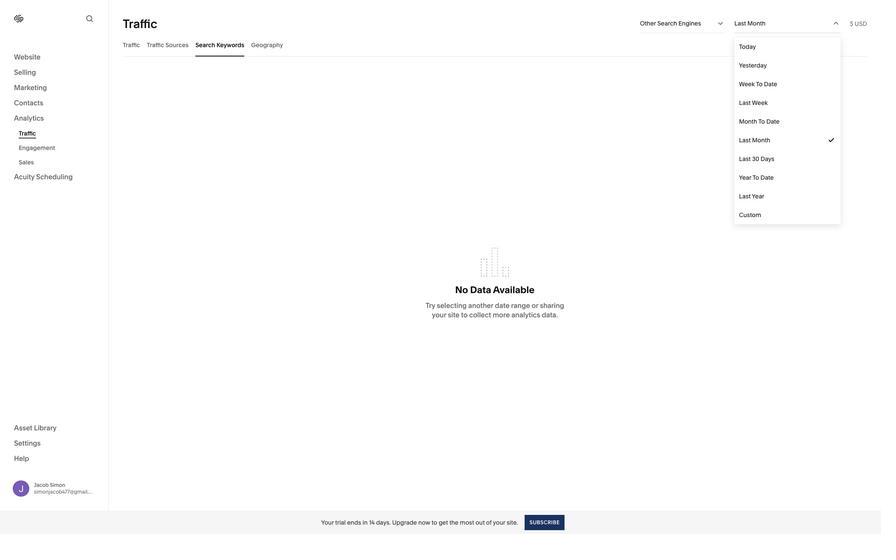 Task type: vqa. For each thing, say whether or not it's contained in the screenshot.
0% within Button Clicks 0 0% yr/yr
no



Task type: describe. For each thing, give the bounding box(es) containing it.
subscribe button
[[525, 515, 565, 530]]

30
[[753, 155, 760, 163]]

analytics
[[14, 114, 44, 122]]

jacob
[[34, 482, 49, 488]]

1 vertical spatial year
[[753, 193, 765, 200]]

0 vertical spatial week
[[740, 80, 756, 88]]

$
[[851, 20, 854, 27]]

in
[[363, 519, 368, 527]]

no data available
[[456, 285, 535, 296]]

selecting
[[437, 302, 467, 310]]

site.
[[507, 519, 519, 527]]

range
[[512, 302, 531, 310]]

help
[[14, 454, 29, 463]]

0 horizontal spatial to
[[432, 519, 438, 527]]

the
[[450, 519, 459, 527]]

sources
[[166, 41, 189, 49]]

acuity scheduling link
[[14, 172, 94, 182]]

out
[[476, 519, 485, 527]]

date
[[495, 302, 510, 310]]

traffic sources button
[[147, 33, 189, 57]]

help link
[[14, 454, 29, 463]]

last month inside last month 'button'
[[735, 20, 766, 27]]

search keywords button
[[196, 33, 245, 57]]

get
[[439, 519, 448, 527]]

scheduling
[[36, 173, 73, 181]]

search keywords
[[196, 41, 245, 49]]

last inside last month 'button'
[[735, 20, 747, 27]]

custom
[[740, 211, 762, 219]]

collect
[[470, 311, 492, 319]]

to for week
[[757, 80, 763, 88]]

traffic left traffic sources
[[123, 41, 140, 49]]

contacts
[[14, 99, 43, 107]]

sales
[[19, 159, 34, 166]]

selling link
[[14, 68, 94, 78]]

sales link
[[19, 155, 99, 170]]

1 vertical spatial last month
[[740, 137, 771, 144]]

website
[[14, 53, 41, 61]]

$ usd
[[851, 20, 868, 27]]

month to date
[[740, 118, 780, 125]]

engagement link
[[19, 141, 99, 155]]

engagement
[[19, 144, 55, 152]]

other
[[641, 20, 657, 27]]

more
[[493, 311, 510, 319]]

1 vertical spatial week
[[753, 99, 769, 107]]

month inside 'button'
[[748, 20, 766, 27]]

to for year
[[753, 174, 760, 182]]

search inside "field"
[[658, 20, 678, 27]]

date for week to date
[[765, 80, 778, 88]]

try selecting another date range or sharing your site to collect more analytics data.
[[426, 302, 565, 319]]

settings link
[[14, 439, 94, 449]]

selling
[[14, 68, 36, 77]]

traffic sources
[[147, 41, 189, 49]]

your
[[322, 519, 334, 527]]

last up last 30 days
[[740, 137, 751, 144]]

marketing link
[[14, 83, 94, 93]]

engines
[[679, 20, 702, 27]]

acuity
[[14, 173, 35, 181]]

year to date
[[740, 174, 775, 182]]

last week
[[740, 99, 769, 107]]

week to date
[[740, 80, 778, 88]]

asset library
[[14, 424, 57, 432]]

most
[[460, 519, 475, 527]]

settings
[[14, 439, 41, 448]]

to inside try selecting another date range or sharing your site to collect more analytics data.
[[462, 311, 468, 319]]



Task type: locate. For each thing, give the bounding box(es) containing it.
search left keywords
[[196, 41, 215, 49]]

last down week to date
[[740, 99, 751, 107]]

0 vertical spatial your
[[432, 311, 447, 319]]

1 horizontal spatial your
[[493, 519, 506, 527]]

asset library link
[[14, 423, 94, 434]]

1 horizontal spatial year
[[753, 193, 765, 200]]

library
[[34, 424, 57, 432]]

keywords
[[217, 41, 245, 49]]

data
[[471, 285, 492, 296]]

last month button
[[735, 14, 841, 33]]

0 horizontal spatial year
[[740, 174, 752, 182]]

0 vertical spatial last month
[[735, 20, 766, 27]]

0 vertical spatial to
[[462, 311, 468, 319]]

last month up 30
[[740, 137, 771, 144]]

your down try at bottom left
[[432, 311, 447, 319]]

1 vertical spatial to
[[432, 519, 438, 527]]

usd
[[856, 20, 868, 27]]

1 vertical spatial date
[[767, 118, 780, 125]]

0 vertical spatial date
[[765, 80, 778, 88]]

yesterday
[[740, 62, 768, 69]]

your
[[432, 311, 447, 319], [493, 519, 506, 527]]

try
[[426, 302, 436, 310]]

1 vertical spatial month
[[740, 118, 758, 125]]

traffic inside traffic sources button
[[147, 41, 164, 49]]

1 vertical spatial your
[[493, 519, 506, 527]]

to up last week
[[757, 80, 763, 88]]

week
[[740, 80, 756, 88], [753, 99, 769, 107]]

2 vertical spatial to
[[753, 174, 760, 182]]

0 vertical spatial search
[[658, 20, 678, 27]]

trial
[[336, 519, 346, 527]]

month down last week
[[740, 118, 758, 125]]

traffic up traffic button
[[123, 16, 157, 31]]

no
[[456, 285, 469, 296]]

1 vertical spatial to
[[759, 118, 766, 125]]

search inside button
[[196, 41, 215, 49]]

last up today
[[735, 20, 747, 27]]

date down last week
[[767, 118, 780, 125]]

of
[[487, 519, 492, 527]]

tab list
[[123, 33, 868, 57]]

date down days
[[761, 174, 775, 182]]

last year
[[740, 193, 765, 200]]

1 horizontal spatial to
[[462, 311, 468, 319]]

your trial ends in 14 days. upgrade now to get the most out of your site.
[[322, 519, 519, 527]]

Other Search Engines field
[[641, 14, 726, 33]]

1 horizontal spatial search
[[658, 20, 678, 27]]

week up 'month to date'
[[753, 99, 769, 107]]

other search engines
[[641, 20, 702, 27]]

site
[[448, 311, 460, 319]]

acuity scheduling
[[14, 173, 73, 181]]

month up today
[[748, 20, 766, 27]]

14
[[369, 519, 375, 527]]

to
[[757, 80, 763, 88], [759, 118, 766, 125], [753, 174, 760, 182]]

date for year to date
[[761, 174, 775, 182]]

available
[[494, 285, 535, 296]]

traffic left "sources"
[[147, 41, 164, 49]]

sharing
[[540, 302, 565, 310]]

date for month to date
[[767, 118, 780, 125]]

date
[[765, 80, 778, 88], [767, 118, 780, 125], [761, 174, 775, 182]]

2 vertical spatial month
[[753, 137, 771, 144]]

0 vertical spatial month
[[748, 20, 766, 27]]

last up "custom"
[[740, 193, 751, 200]]

month down 'month to date'
[[753, 137, 771, 144]]

search right other
[[658, 20, 678, 27]]

week down yesterday
[[740, 80, 756, 88]]

your right of
[[493, 519, 506, 527]]

simonjacob477@gmail.com
[[34, 489, 99, 495]]

date up last week
[[765, 80, 778, 88]]

to
[[462, 311, 468, 319], [432, 519, 438, 527]]

contacts link
[[14, 98, 94, 108]]

year down year to date
[[753, 193, 765, 200]]

search
[[658, 20, 678, 27], [196, 41, 215, 49]]

last 30 days
[[740, 155, 775, 163]]

or
[[532, 302, 539, 310]]

tab list containing traffic
[[123, 33, 868, 57]]

analytics link
[[14, 114, 94, 124]]

traffic button
[[123, 33, 140, 57]]

last left 30
[[740, 155, 751, 163]]

your inside try selecting another date range or sharing your site to collect more analytics data.
[[432, 311, 447, 319]]

ends
[[348, 519, 361, 527]]

jacob simon simonjacob477@gmail.com
[[34, 482, 99, 495]]

0 horizontal spatial your
[[432, 311, 447, 319]]

0 horizontal spatial search
[[196, 41, 215, 49]]

traffic
[[123, 16, 157, 31], [123, 41, 140, 49], [147, 41, 164, 49], [19, 130, 36, 137]]

to down last week
[[759, 118, 766, 125]]

0 vertical spatial to
[[757, 80, 763, 88]]

year
[[740, 174, 752, 182], [753, 193, 765, 200]]

upgrade
[[393, 519, 417, 527]]

today
[[740, 43, 757, 51]]

asset
[[14, 424, 32, 432]]

days
[[761, 155, 775, 163]]

to right site
[[462, 311, 468, 319]]

now
[[419, 519, 431, 527]]

0 vertical spatial year
[[740, 174, 752, 182]]

website link
[[14, 52, 94, 63]]

2 vertical spatial date
[[761, 174, 775, 182]]

to down 30
[[753, 174, 760, 182]]

last month
[[735, 20, 766, 27], [740, 137, 771, 144]]

geography
[[251, 41, 283, 49]]

traffic inside traffic link
[[19, 130, 36, 137]]

last month up today
[[735, 20, 766, 27]]

marketing
[[14, 83, 47, 92]]

subscribe
[[530, 519, 560, 526]]

to for month
[[759, 118, 766, 125]]

data.
[[542, 311, 558, 319]]

simon
[[50, 482, 65, 488]]

year up last year on the right of page
[[740, 174, 752, 182]]

to left the 'get'
[[432, 519, 438, 527]]

geography button
[[251, 33, 283, 57]]

traffic link
[[19, 126, 99, 141]]

analytics
[[512, 311, 541, 319]]

1 vertical spatial search
[[196, 41, 215, 49]]

another
[[469, 302, 494, 310]]

traffic down analytics
[[19, 130, 36, 137]]

last
[[735, 20, 747, 27], [740, 99, 751, 107], [740, 137, 751, 144], [740, 155, 751, 163], [740, 193, 751, 200]]

days.
[[376, 519, 391, 527]]

month
[[748, 20, 766, 27], [740, 118, 758, 125], [753, 137, 771, 144]]



